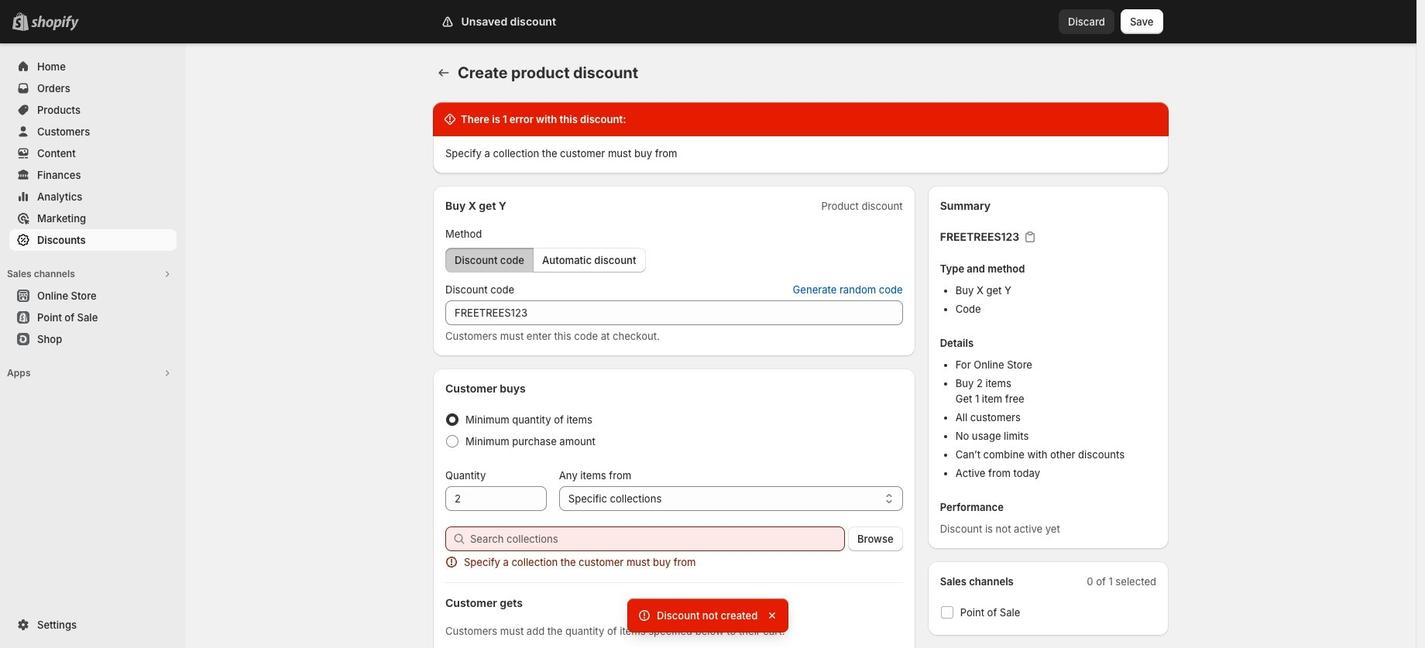 Task type: locate. For each thing, give the bounding box(es) containing it.
None text field
[[445, 301, 903, 325], [445, 486, 547, 511], [445, 301, 903, 325], [445, 486, 547, 511]]

shopify image
[[31, 15, 79, 31]]



Task type: describe. For each thing, give the bounding box(es) containing it.
Search collections text field
[[470, 527, 845, 551]]



Task type: vqa. For each thing, say whether or not it's contained in the screenshot.
Enable third-party calculated rates at checkout
no



